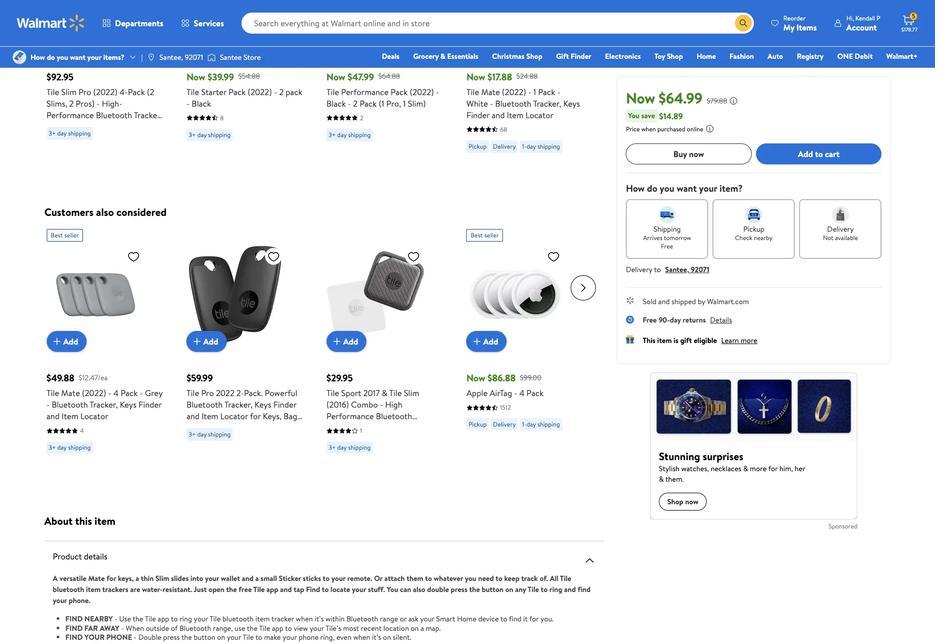 Task type: locate. For each thing, give the bounding box(es) containing it.
 image
[[208, 52, 216, 63], [147, 53, 155, 61]]

0 horizontal spatial finder.
[[99, 144, 123, 155]]

$64.88
[[379, 71, 400, 82]]

1 vertical spatial finder.
[[274, 434, 298, 445]]

(2022) inside $92.95 tile slim pro (2022) 4-pack (2 slims, 2 pros) - high- performance bluetooth tracker, item locator & finder for keys, wallets & more; easily find your things. phone finder. ios and android compatible.
[[93, 86, 118, 97]]

android inside $92.95 tile slim pro (2022) 4-pack (2 slims, 2 pros) - high- performance bluetooth tracker, item locator & finder for keys, wallets & more; easily find your things. phone finder. ios and android compatible.
[[47, 155, 76, 167]]

5 $178.77
[[902, 12, 918, 33]]

0 horizontal spatial keys,
[[141, 121, 159, 132]]

0 vertical spatial you
[[57, 52, 68, 63]]

gifting made easy image
[[626, 335, 635, 344]]

1 vertical spatial sponsored
[[829, 522, 858, 531]]

hi, kendall p account
[[847, 13, 881, 33]]

your right make
[[283, 632, 297, 643]]

0 vertical spatial bluetooth
[[53, 584, 84, 595]]

1 vertical spatial how
[[626, 182, 645, 195]]

grocery
[[414, 51, 439, 61]]

home
[[697, 51, 717, 61], [457, 614, 477, 624]]

2 1-day shipping from the top
[[523, 420, 561, 429]]

item inside $92.95 tile slim pro (2022) 4-pack (2 slims, 2 pros) - high- performance bluetooth tracker, item locator & finder for keys, wallets & more; easily find your things. phone finder. ios and android compatible.
[[47, 121, 63, 132]]

1- for $17.88
[[523, 142, 527, 151]]

you down attach
[[387, 584, 399, 595]]

a left small
[[256, 573, 259, 584]]

best seller for $49.88
[[51, 231, 79, 240]]

to left view
[[285, 623, 292, 634]]

keys,
[[118, 573, 134, 584]]

1 vertical spatial android
[[217, 445, 246, 457]]

most
[[343, 623, 359, 634]]

walmart.com
[[708, 296, 750, 307]]

gift finder
[[557, 51, 592, 61]]

2 horizontal spatial 1
[[534, 86, 537, 97]]

you up intent image for shipping
[[660, 182, 675, 195]]

0 vertical spatial do
[[47, 52, 55, 63]]

1 horizontal spatial you
[[629, 110, 640, 121]]

mate down $17.88
[[482, 86, 500, 97]]

your inside the $29.95 tile sport 2017 & tile slim (2016) combo - high performance bluetooth trackers & item locators for keys, wallets, remotes & more; easily find all your things
[[378, 445, 395, 457]]

1 horizontal spatial press
[[451, 584, 468, 595]]

0 horizontal spatial compatible.
[[78, 155, 122, 167]]

ios
[[125, 144, 139, 155], [187, 445, 200, 457]]

finder. right ft
[[274, 434, 298, 445]]

button
[[482, 584, 504, 595], [194, 632, 215, 643]]

add to cart image up $59.99
[[191, 335, 203, 348]]

performance
[[341, 86, 389, 97], [47, 109, 94, 121], [327, 410, 374, 422]]

1 horizontal spatial slim
[[156, 573, 169, 584]]

add to cart image for $39.99
[[191, 34, 203, 47]]

1 horizontal spatial seller
[[485, 231, 499, 240]]

4 inside $49.88 $12.47/ea tile mate (2022) - 4 pack - grey - bluetooth tracker, keys finder and item locator
[[114, 387, 119, 399]]

1 vertical spatial 1-day shipping
[[523, 420, 561, 429]]

1 horizontal spatial you
[[465, 573, 477, 584]]

black inside now $39.99 $54.88 tile starter pack (2022) - 2 pack - black
[[192, 97, 211, 109]]

 image right the | on the top of the page
[[147, 53, 155, 61]]

ring inside find nearby - use the tile app to ring your tile bluetooth item tracker when it's within bluetooth range or ask your smart home device to find it for you. find far away - when outside of bluetooth range, use the tile app to view your tile's most recent location on a map. find your phone - double press the button on your tile to make your phone ring, even when it's on silent.
[[180, 614, 192, 624]]

learn more about strikethrough prices image
[[730, 97, 739, 105]]

tile inside sponsored now $47.99 $64.88 tile performance pack (2022) - black - 2 pack (1 pro, 1 slim)
[[327, 86, 339, 97]]

$24.88
[[517, 71, 538, 82]]

shop inside christmas shop link
[[527, 51, 543, 61]]

apple
[[467, 387, 488, 399]]

delivery to santee, 92071
[[626, 264, 710, 275]]

2 horizontal spatial a
[[421, 623, 424, 634]]

tile inside $92.95 tile slim pro (2022) 4-pack (2 slims, 2 pros) - high- performance bluetooth tracker, item locator & finder for keys, wallets & more; easily find your things. phone finder. ios and android compatible.
[[47, 86, 59, 97]]

free
[[239, 584, 252, 595]]

find inside find nearby - use the tile app to ring your tile bluetooth item tracker when it's within bluetooth range or ask your smart home device to find it for you. find far away - when outside of bluetooth range, use the tile app to view your tile's most recent location on a map. find your phone - double press the button on your tile to make your phone ring, even when it's on silent.
[[509, 614, 522, 624]]

for inside the $29.95 tile sport 2017 & tile slim (2016) combo - high performance bluetooth trackers & item locators for keys, wallets, remotes & more; easily find all your things
[[418, 422, 429, 434]]

remotes
[[378, 434, 410, 445]]

2 black from the left
[[327, 97, 346, 109]]

1 horizontal spatial find
[[578, 584, 591, 595]]

1 down $24.88
[[534, 86, 537, 97]]

0 horizontal spatial sponsored
[[327, 59, 356, 68]]

1 vertical spatial 1-
[[523, 420, 527, 429]]

you inside 'you save $14.89'
[[629, 110, 640, 121]]

1 vertical spatial free
[[643, 315, 657, 325]]

1-
[[523, 142, 527, 151], [523, 420, 527, 429]]

(2022) inside now $17.88 $24.88 tile mate (2022) - 1 pack - white - bluetooth tracker, keys finder and item locator
[[502, 86, 527, 97]]

things
[[396, 445, 420, 457]]

finder inside $92.95 tile slim pro (2022) 4-pack (2 slims, 2 pros) - high- performance bluetooth tracker, item locator & finder for keys, wallets & more; easily find your things. phone finder. ios and android compatible.
[[103, 121, 126, 132]]

a versatile mate for keys, a thin slim slides into your wallet and a small sticker sticks to your remote. or attach them to whatever you need to keep track of. all tile bluetooth item trackers are water-resistant. just open the free tile app and tap find to locate your stuff. you can also double press the button on any tile to ring and find your phone.
[[53, 573, 591, 606]]

more; right things
[[420, 434, 441, 445]]

to right device
[[501, 614, 508, 624]]

your down (2
[[146, 132, 162, 144]]

and inside $92.95 tile slim pro (2022) 4-pack (2 slims, 2 pros) - high- performance bluetooth tracker, item locator & finder for keys, wallets & more; easily find your things. phone finder. ios and android compatible.
[[141, 144, 154, 155]]

0 vertical spatial how
[[30, 52, 45, 63]]

(2022) inside $49.88 $12.47/ea tile mate (2022) - 4 pack - grey - bluetooth tracker, keys finder and item locator
[[82, 387, 106, 399]]

your up locate
[[332, 573, 346, 584]]

1 horizontal spatial keys
[[255, 399, 272, 410]]

2 vertical spatial pickup
[[469, 420, 487, 429]]

1 right trackers
[[360, 426, 362, 435]]

$54.88
[[238, 71, 260, 82]]

to inside $59.99 tile pro 2022 2-pack. powerful bluetooth tracker, keys finder and item locator for keys, bags, and more; up to 400 ft range. water-resistant. phone finder. ios and android compatible.
[[238, 422, 246, 434]]

keys inside $49.88 $12.47/ea tile mate (2022) - 4 pack - grey - bluetooth tracker, keys finder and item locator
[[120, 399, 137, 410]]

item inside a versatile mate for keys, a thin slim slides into your wallet and a small sticker sticks to your remote. or attach them to whatever you need to keep track of. all tile bluetooth item trackers are water-resistant. just open the free tile app and tap find to locate your stuff. you can also double press the button on any tile to ring and find your phone.
[[86, 584, 101, 595]]

bluetooth inside find nearby - use the tile app to ring your tile bluetooth item tracker when it's within bluetooth range or ask your smart home device to find it for you. find far away - when outside of bluetooth range, use the tile app to view your tile's most recent location on a map. find your phone - double press the button on your tile to make your phone ring, even when it's on silent.
[[223, 614, 254, 624]]

add to cart image for $17.88
[[471, 34, 484, 47]]

2 horizontal spatial you
[[660, 182, 675, 195]]

button right of
[[194, 632, 215, 643]]

item inside the $29.95 tile sport 2017 & tile slim (2016) combo - high performance bluetooth trackers & item locators for keys, wallets, remotes & more; easily find all your things
[[366, 422, 383, 434]]

0 vertical spatial 1-day shipping
[[523, 142, 561, 151]]

0 horizontal spatial home
[[457, 614, 477, 624]]

 image for santee store
[[208, 52, 216, 63]]

locator inside $92.95 tile slim pro (2022) 4-pack (2 slims, 2 pros) - high- performance bluetooth tracker, item locator & finder for keys, wallets & more; easily find your things. phone finder. ios and android compatible.
[[65, 121, 93, 132]]

shop for toy shop
[[667, 51, 684, 61]]

92071 down services dropdown button
[[185, 52, 203, 63]]

can
[[400, 584, 412, 595]]

(2016)
[[327, 399, 349, 410]]

1 horizontal spatial finder.
[[274, 434, 298, 445]]

pickup for $17.88
[[469, 142, 487, 151]]

4 for $86.88
[[520, 387, 525, 399]]

press inside find nearby - use the tile app to ring your tile bluetooth item tracker when it's within bluetooth range or ask your smart home device to find it for you. find far away - when outside of bluetooth range, use the tile app to view your tile's most recent location on a map. find your phone - double press the button on your tile to make your phone ring, even when it's on silent.
[[163, 632, 180, 643]]

0 vertical spatial ios
[[125, 144, 139, 155]]

0 horizontal spatial santee,
[[160, 52, 183, 63]]

pickup for $86.88
[[469, 420, 487, 429]]

2 left (1
[[353, 97, 358, 109]]

finder. inside $92.95 tile slim pro (2022) 4-pack (2 slims, 2 pros) - high- performance bluetooth tracker, item locator & finder for keys, wallets & more; easily find your things. phone finder. ios and android compatible.
[[99, 144, 123, 155]]

shipping
[[68, 128, 91, 137], [208, 130, 231, 139], [348, 130, 371, 139], [538, 142, 561, 151], [538, 420, 561, 429], [208, 430, 231, 439], [68, 443, 91, 452], [348, 443, 371, 452]]

check
[[736, 233, 753, 242]]

bluetooth inside now $17.88 $24.88 tile mate (2022) - 1 pack - white - bluetooth tracker, keys finder and item locator
[[496, 97, 532, 109]]

free down "shipping"
[[662, 242, 674, 251]]

when down save
[[642, 125, 657, 133]]

1 horizontal spatial free
[[662, 242, 674, 251]]

0 horizontal spatial 4
[[80, 426, 84, 435]]

search icon image
[[740, 19, 748, 27]]

1 best seller from the left
[[51, 231, 79, 240]]

0 vertical spatial finder.
[[99, 144, 123, 155]]

0 vertical spatial slim
[[61, 86, 77, 97]]

sponsored inside sponsored now $47.99 $64.88 tile performance pack (2022) - black - 2 pack (1 pro, 1 slim)
[[327, 59, 356, 68]]

1 horizontal spatial more;
[[202, 422, 223, 434]]

this item is gift eligible learn more
[[643, 335, 758, 346]]

tracker, inside $59.99 tile pro 2022 2-pack. powerful bluetooth tracker, keys finder and item locator for keys, bags, and more; up to 400 ft range. water-resistant. phone finder. ios and android compatible.
[[225, 399, 253, 410]]

slim up water-
[[156, 573, 169, 584]]

92071
[[185, 52, 203, 63], [691, 264, 710, 275]]

pack inside now $86.88 $99.00 apple airtag - 4 pack
[[527, 387, 544, 399]]

to right 'up'
[[238, 422, 246, 434]]

add button up $47.99
[[327, 30, 367, 51]]

santee, right the | on the top of the page
[[160, 52, 183, 63]]

1 1-day shipping from the top
[[523, 142, 561, 151]]

now inside now $39.99 $54.88 tile starter pack (2022) - 2 pack - black
[[187, 70, 205, 83]]

things.
[[47, 144, 71, 155]]

bluetooth
[[53, 584, 84, 595], [223, 614, 254, 624]]

0 horizontal spatial black
[[192, 97, 211, 109]]

deals
[[382, 51, 400, 61]]

keys, inside $59.99 tile pro 2022 2-pack. powerful bluetooth tracker, keys finder and item locator for keys, bags, and more; up to 400 ft range. water-resistant. phone finder. ios and android compatible.
[[263, 410, 282, 422]]

1 vertical spatial 92071
[[691, 264, 710, 275]]

intent image for shipping image
[[659, 207, 676, 223]]

whatever
[[434, 573, 464, 584]]

0 vertical spatial keys,
[[141, 121, 159, 132]]

your left item?
[[700, 182, 718, 195]]

use
[[235, 623, 245, 634]]

reorder my items
[[784, 13, 818, 33]]

add to cart image for $92.95
[[51, 34, 63, 47]]

2 1- from the top
[[523, 420, 527, 429]]

0 horizontal spatial when
[[296, 614, 313, 624]]

product group containing now $39.99
[[187, 0, 304, 161]]

do for how do you want your items?
[[47, 52, 55, 63]]

ios inside $92.95 tile slim pro (2022) 4-pack (2 slims, 2 pros) - high- performance bluetooth tracker, item locator & finder for keys, wallets & more; easily find your things. phone finder. ios and android compatible.
[[125, 144, 139, 155]]

finder. down high-
[[99, 144, 123, 155]]

(2
[[147, 86, 154, 97]]

0 vertical spatial android
[[47, 155, 76, 167]]

now left $47.99
[[327, 70, 346, 83]]

bluetooth down versatile
[[53, 584, 84, 595]]

1 black from the left
[[192, 97, 211, 109]]

find inside $92.95 tile slim pro (2022) 4-pack (2 slims, 2 pros) - high- performance bluetooth tracker, item locator & finder for keys, wallets & more; easily find your things. phone finder. ios and android compatible.
[[128, 132, 144, 144]]

2 vertical spatial performance
[[327, 410, 374, 422]]

0 horizontal spatial it's
[[315, 614, 324, 624]]

tile down $92.95
[[47, 86, 59, 97]]

0 horizontal spatial want
[[70, 52, 86, 63]]

$86.88
[[488, 372, 516, 385]]

home left "fashion" link
[[697, 51, 717, 61]]

2 horizontal spatial 4
[[520, 387, 525, 399]]

sticks
[[303, 573, 321, 584]]

tile right 2017
[[390, 387, 402, 399]]

1 horizontal spatial best seller
[[471, 231, 499, 240]]

pack
[[286, 86, 303, 97]]

1 horizontal spatial ring
[[550, 584, 563, 595]]

- inside $92.95 tile slim pro (2022) 4-pack (2 slims, 2 pros) - high- performance bluetooth tracker, item locator & finder for keys, wallets & more; easily find your things. phone finder. ios and android compatible.
[[97, 97, 100, 109]]

next slide for customers also considered list image
[[571, 275, 597, 301]]

about this item
[[44, 514, 115, 528]]

phone
[[73, 144, 97, 155], [248, 434, 272, 445]]

and inside now $17.88 $24.88 tile mate (2022) - 1 pack - white - bluetooth tracker, keys finder and item locator
[[492, 109, 505, 121]]

68
[[501, 125, 508, 134]]

now inside sponsored now $47.99 $64.88 tile performance pack (2022) - black - 2 pack (1 pro, 1 slim)
[[327, 70, 346, 83]]

how
[[30, 52, 45, 63], [626, 182, 645, 195]]

0 horizontal spatial you
[[387, 584, 399, 595]]

find inside a versatile mate for keys, a thin slim slides into your wallet and a small sticker sticks to your remote. or attach them to whatever you need to keep track of. all tile bluetooth item trackers are water-resistant. just open the free tile app and tap find to locate your stuff. you can also double press the button on any tile to ring and find your phone.
[[578, 584, 591, 595]]

0 vertical spatial free
[[662, 242, 674, 251]]

button inside find nearby - use the tile app to ring your tile bluetooth item tracker when it's within bluetooth range or ask your smart home device to find it for you. find far away - when outside of bluetooth range, use the tile app to view your tile's most recent location on a map. find your phone - double press the button on your tile to make your phone ring, even when it's on silent.
[[194, 632, 215, 643]]

1 vertical spatial santee,
[[666, 264, 690, 275]]

0 vertical spatial your
[[146, 132, 162, 144]]

0 vertical spatial want
[[70, 52, 86, 63]]

1 vertical spatial performance
[[47, 109, 94, 121]]

buy
[[674, 148, 688, 160]]

add inside button
[[799, 148, 814, 160]]

1 horizontal spatial 1
[[403, 97, 406, 109]]

2 find from the top
[[65, 623, 83, 634]]

tracker, down $24.88
[[534, 97, 562, 109]]

electronics
[[606, 51, 641, 61]]

slim down $92.95
[[61, 86, 77, 97]]

android
[[47, 155, 76, 167], [217, 445, 246, 457]]

1 horizontal spatial all
[[550, 573, 559, 584]]

black
[[192, 97, 211, 109], [327, 97, 346, 109]]

to inside button
[[816, 148, 824, 160]]

more; right wallets
[[82, 132, 104, 144]]

free inside shipping arrives tomorrow free
[[662, 242, 674, 251]]

bluetooth down $49.88
[[52, 399, 88, 410]]

now for now $86.88 $99.00 apple airtag - 4 pack
[[467, 372, 486, 385]]

0 vertical spatial also
[[96, 205, 114, 219]]

you
[[629, 110, 640, 121], [387, 584, 399, 595]]

ask
[[409, 614, 419, 624]]

phone right things.
[[73, 144, 97, 155]]

1 vertical spatial compatible.
[[248, 445, 292, 457]]

2 best from the left
[[471, 231, 483, 240]]

slim right high
[[404, 387, 420, 399]]

mate
[[482, 86, 500, 97], [61, 387, 80, 399], [88, 573, 105, 584]]

tile slim pro (2022) 4-pack (2 slims, 2 pros) - high-performance bluetooth tracker, item locator & finder for keys, wallets & more; easily find your things. phone finder. ios and android compatible. image
[[47, 0, 144, 42]]

best for now
[[471, 231, 483, 240]]

finder.
[[99, 144, 123, 155], [274, 434, 298, 445]]

0 horizontal spatial best
[[51, 231, 63, 240]]

best seller for now
[[471, 231, 499, 240]]

ring up you.
[[550, 584, 563, 595]]

pack down $54.88
[[229, 86, 246, 97]]

0 horizontal spatial ios
[[125, 144, 139, 155]]

1 horizontal spatial add to cart image
[[191, 335, 203, 348]]

1 horizontal spatial do
[[648, 182, 658, 195]]

1 vertical spatial find
[[509, 614, 522, 624]]

it's left within
[[315, 614, 324, 624]]

item down $49.88
[[62, 410, 78, 422]]

tile performance pack (2022) -  black - 2 pack (1 pro, 1 slim) image
[[327, 0, 425, 42]]

sponsored for sponsored now $47.99 $64.88 tile performance pack (2022) - black - 2 pack (1 pro, 1 slim)
[[327, 59, 356, 68]]

now inside now $86.88 $99.00 apple airtag - 4 pack
[[467, 372, 486, 385]]

0 vertical spatial find
[[128, 132, 144, 144]]

for
[[128, 121, 139, 132], [250, 410, 261, 422], [418, 422, 429, 434], [107, 573, 116, 584], [530, 614, 539, 624]]

tracker
[[272, 614, 294, 624]]

now left $17.88
[[467, 70, 486, 83]]

now for now $64.99
[[626, 88, 656, 108]]

product details image
[[584, 554, 597, 567]]

1-day shipping for now $17.88
[[523, 142, 561, 151]]

it's left location
[[372, 632, 382, 643]]

pro inside $92.95 tile slim pro (2022) 4-pack (2 slims, 2 pros) - high- performance bluetooth tracker, item locator & finder for keys, wallets & more; easily find your things. phone finder. ios and android compatible.
[[79, 86, 91, 97]]

add to cart image down walmart image
[[51, 34, 63, 47]]

legal information image
[[706, 125, 715, 133]]

4 inside now $86.88 $99.00 apple airtag - 4 pack
[[520, 387, 525, 399]]

1 1- from the top
[[523, 142, 527, 151]]

tracker, inside $92.95 tile slim pro (2022) 4-pack (2 slims, 2 pros) - high- performance bluetooth tracker, item locator & finder for keys, wallets & more; easily find your things. phone finder. ios and android compatible.
[[134, 109, 162, 121]]

1 seller from the left
[[64, 231, 79, 240]]

all left remotes
[[367, 445, 376, 457]]

pack down $99.00 at the bottom right of page
[[527, 387, 544, 399]]

now inside now $17.88 $24.88 tile mate (2022) - 1 pack - white - bluetooth tracker, keys finder and item locator
[[467, 70, 486, 83]]

1 horizontal spatial santee,
[[666, 264, 690, 275]]

ring inside a versatile mate for keys, a thin slim slides into your wallet and a small sticker sticks to your remote. or attach them to whatever you need to keep track of. all tile bluetooth item trackers are water-resistant. just open the free tile app and tap find to locate your stuff. you can also double press the button on any tile to ring and find your phone.
[[550, 584, 563, 595]]

home inside find nearby - use the tile app to ring your tile bluetooth item tracker when it's within bluetooth range or ask your smart home device to find it for you. find far away - when outside of bluetooth range, use the tile app to view your tile's most recent location on a map. find your phone - double press the button on your tile to make your phone ring, even when it's on silent.
[[457, 614, 477, 624]]

1 best from the left
[[51, 231, 63, 240]]

your left items?
[[87, 52, 102, 63]]

essentials
[[448, 51, 479, 61]]

0 horizontal spatial press
[[163, 632, 180, 643]]

grey
[[145, 387, 163, 399]]

pack left the grey
[[121, 387, 138, 399]]

1 vertical spatial pro
[[201, 387, 214, 399]]

1 horizontal spatial how
[[626, 182, 645, 195]]

locator inside now $17.88 $24.88 tile mate (2022) - 1 pack - white - bluetooth tracker, keys finder and item locator
[[526, 109, 554, 121]]

add left cart
[[799, 148, 814, 160]]

for inside $59.99 tile pro 2022 2-pack. powerful bluetooth tracker, keys finder and item locator for keys, bags, and more; up to 400 ft range. water-resistant. phone finder. ios and android compatible.
[[250, 410, 261, 422]]

item
[[658, 335, 672, 346], [95, 514, 115, 528], [86, 584, 101, 595], [256, 614, 270, 624]]

how for how do you want your item?
[[626, 182, 645, 195]]

pickup down intent image for pickup
[[744, 224, 765, 234]]

1 vertical spatial keys,
[[263, 410, 282, 422]]

1 vertical spatial ring
[[180, 614, 192, 624]]

your
[[87, 52, 102, 63], [700, 182, 718, 195], [205, 573, 219, 584], [332, 573, 346, 584], [352, 584, 366, 595], [53, 595, 67, 606], [194, 614, 208, 624], [421, 614, 435, 624], [310, 623, 324, 634], [227, 632, 241, 643], [283, 632, 297, 643]]

pickup
[[469, 142, 487, 151], [744, 224, 765, 234], [469, 420, 487, 429]]

more; left 'up'
[[202, 422, 223, 434]]

0 vertical spatial button
[[482, 584, 504, 595]]

tile pro 2022 2-pack. powerful bluetooth tracker, keys finder and item locator for keys, bags, and more; up to 400 ft range. water-resistant. phone finder. ios and android compatible. image
[[187, 246, 284, 344]]

add button
[[47, 30, 87, 51], [187, 30, 227, 51], [327, 30, 367, 51], [467, 30, 507, 51], [47, 331, 87, 352], [187, 331, 227, 352], [327, 331, 367, 352], [467, 331, 507, 352]]

more; inside $59.99 tile pro 2022 2-pack. powerful bluetooth tracker, keys finder and item locator for keys, bags, and more; up to 400 ft range. water-resistant. phone finder. ios and android compatible.
[[202, 422, 223, 434]]

tile down $59.99
[[187, 387, 199, 399]]

deals link
[[378, 50, 405, 62]]

tile left the starter
[[187, 86, 199, 97]]

double
[[138, 632, 162, 643]]

$49.88 $12.47/ea tile mate (2022) - 4 pack - grey - bluetooth tracker, keys finder and item locator
[[47, 372, 163, 422]]

1 vertical spatial pickup
[[744, 224, 765, 234]]

android down 'up'
[[217, 445, 246, 457]]

1 horizontal spatial android
[[217, 445, 246, 457]]

2 horizontal spatial more;
[[420, 434, 441, 445]]

phone
[[106, 632, 132, 643]]

want for items?
[[70, 52, 86, 63]]

0 vertical spatial all
[[367, 445, 376, 457]]

add to favorites list, tile pro 2022 2-pack. powerful bluetooth tracker, keys finder and item locator for keys, bags, and more; up to 400 ft range. water-resistant. phone finder. ios and android compatible. image
[[268, 250, 280, 263]]

1 horizontal spatial sponsored
[[829, 522, 858, 531]]

services
[[194, 17, 224, 29]]

reorder
[[784, 13, 806, 22]]

0 horizontal spatial seller
[[64, 231, 79, 240]]

shop right the toy
[[667, 51, 684, 61]]

performance down $47.99
[[341, 86, 389, 97]]

- inside the $29.95 tile sport 2017 & tile slim (2016) combo - high performance bluetooth trackers & item locators for keys, wallets, remotes & more; easily find all your things
[[380, 399, 383, 410]]

 image
[[13, 50, 26, 64]]

$59.99 tile pro 2022 2-pack. powerful bluetooth tracker, keys finder and item locator for keys, bags, and more; up to 400 ft range. water-resistant. phone finder. ios and android compatible.
[[187, 372, 303, 457]]

1 vertical spatial mate
[[61, 387, 80, 399]]

Walmart Site-Wide search field
[[242, 13, 755, 34]]

locator up resistant.
[[221, 410, 248, 422]]

on left "any"
[[506, 584, 514, 595]]

product group
[[47, 0, 164, 167], [187, 0, 304, 161], [327, 0, 444, 161], [467, 0, 584, 161], [47, 225, 164, 458], [187, 225, 304, 458], [327, 225, 444, 458], [467, 225, 584, 458]]

you.
[[541, 614, 554, 624]]

tracker, inside $49.88 $12.47/ea tile mate (2022) - 4 pack - grey - bluetooth tracker, keys finder and item locator
[[90, 399, 118, 410]]

product group containing $29.95
[[327, 225, 444, 458]]

app left of
[[158, 614, 169, 624]]

0 vertical spatial mate
[[482, 86, 500, 97]]

online
[[688, 125, 704, 133]]

0 vertical spatial pickup
[[469, 142, 487, 151]]

0 horizontal spatial ring
[[180, 614, 192, 624]]

(2022) left 4-
[[93, 86, 118, 97]]

want for item?
[[677, 182, 697, 195]]

seller for now
[[485, 231, 499, 240]]

learn
[[722, 335, 740, 346]]

pro left high-
[[79, 86, 91, 97]]

bluetooth up even
[[347, 614, 379, 624]]

92071 up by
[[691, 264, 710, 275]]

1 vertical spatial home
[[457, 614, 477, 624]]

1 vertical spatial slim
[[404, 387, 420, 399]]

now for now $17.88 $24.88 tile mate (2022) - 1 pack - white - bluetooth tracker, keys finder and item locator
[[467, 70, 486, 83]]

item
[[507, 109, 524, 121], [47, 121, 63, 132], [62, 410, 78, 422], [202, 410, 218, 422], [366, 422, 383, 434]]

add button down the services
[[187, 30, 227, 51]]

2 shop from the left
[[667, 51, 684, 61]]

0 horizontal spatial your
[[146, 132, 162, 144]]

sport
[[341, 387, 362, 399]]

far
[[85, 623, 98, 634]]

&
[[441, 51, 446, 61], [95, 121, 101, 132], [75, 132, 80, 144], [382, 387, 388, 399], [359, 422, 364, 434], [412, 434, 418, 445]]

easily inside the $29.95 tile sport 2017 & tile slim (2016) combo - high performance bluetooth trackers & item locators for keys, wallets, remotes & more; easily find all your things
[[327, 445, 347, 457]]

on left "use"
[[217, 632, 225, 643]]

0 horizontal spatial find
[[509, 614, 522, 624]]

press
[[451, 584, 468, 595], [163, 632, 180, 643]]

now $17.88 $24.88 tile mate (2022) - 1 pack - white - bluetooth tracker, keys finder and item locator
[[467, 70, 581, 121]]

keys,
[[141, 121, 159, 132], [263, 410, 282, 422], [327, 434, 346, 445]]

your up open
[[205, 573, 219, 584]]

bluetooth inside the $29.95 tile sport 2017 & tile slim (2016) combo - high performance bluetooth trackers & item locators for keys, wallets, remotes & more; easily find all your things
[[376, 410, 413, 422]]

0 horizontal spatial how
[[30, 52, 45, 63]]

find inside a versatile mate for keys, a thin slim slides into your wallet and a small sticker sticks to your remote. or attach them to whatever you need to keep track of. all tile bluetooth item trackers are water-resistant. just open the free tile app and tap find to locate your stuff. you can also double press the button on any tile to ring and find your phone.
[[306, 584, 320, 595]]

locator down pros) in the top left of the page
[[65, 121, 93, 132]]

1 shop from the left
[[527, 51, 543, 61]]

2 horizontal spatial find
[[349, 445, 365, 457]]

finder inside gift finder link
[[571, 51, 592, 61]]

2 horizontal spatial slim
[[404, 387, 420, 399]]

need
[[479, 573, 494, 584]]

1 vertical spatial also
[[413, 584, 426, 595]]

0 vertical spatial easily
[[106, 132, 126, 144]]

0 vertical spatial 1-
[[523, 142, 527, 151]]

not
[[824, 233, 834, 242]]

locate
[[331, 584, 350, 595]]

4 left the grey
[[114, 387, 119, 399]]

4
[[114, 387, 119, 399], [520, 387, 525, 399], [80, 426, 84, 435]]

add to cart image
[[51, 34, 63, 47], [191, 335, 203, 348], [331, 335, 344, 348]]

shop up $24.88
[[527, 51, 543, 61]]

tile inside $59.99 tile pro 2022 2-pack. powerful bluetooth tracker, keys finder and item locator for keys, bags, and more; up to 400 ft range. water-resistant. phone finder. ios and android compatible.
[[187, 387, 199, 399]]

mate down $49.88
[[61, 387, 80, 399]]

-
[[274, 86, 277, 97], [436, 86, 440, 97], [529, 86, 532, 97], [558, 86, 561, 97], [97, 97, 100, 109], [187, 97, 190, 109], [348, 97, 351, 109], [490, 97, 494, 109], [108, 387, 112, 399], [140, 387, 143, 399], [515, 387, 518, 399], [47, 399, 50, 410], [380, 399, 383, 410], [115, 614, 117, 624], [121, 623, 124, 634], [134, 632, 137, 643]]

1 horizontal spatial when
[[354, 632, 371, 643]]

0 horizontal spatial add to cart image
[[51, 34, 63, 47]]

bluetooth down 4-
[[96, 109, 132, 121]]

ring,
[[321, 632, 335, 643]]

performance down sport
[[327, 410, 374, 422]]

santee, down the tomorrow
[[666, 264, 690, 275]]

add to cart image up $29.95
[[331, 335, 344, 348]]

walmart+
[[887, 51, 919, 61]]

90-
[[659, 315, 670, 325]]

press right double
[[163, 632, 180, 643]]

delivery down intent image for delivery
[[828, 224, 855, 234]]

on inside a versatile mate for keys, a thin slim slides into your wallet and a small sticker sticks to your remote. or attach them to whatever you need to keep track of. all tile bluetooth item trackers are water-resistant. just open the free tile app and tap find to locate your stuff. you can also double press the button on any tile to ring and find your phone.
[[506, 584, 514, 595]]

want up $92.95
[[70, 52, 86, 63]]

bluetooth inside $49.88 $12.47/ea tile mate (2022) - 4 pack - grey - bluetooth tracker, keys finder and item locator
[[52, 399, 88, 410]]

- inside now $86.88 $99.00 apple airtag - 4 pack
[[515, 387, 518, 399]]

1 vertical spatial all
[[550, 573, 559, 584]]

(2022) right "pro,"
[[410, 86, 434, 97]]

press down whatever
[[451, 584, 468, 595]]

keys, left wallets,
[[327, 434, 346, 445]]

your inside $92.95 tile slim pro (2022) 4-pack (2 slims, 2 pros) - high- performance bluetooth tracker, item locator & finder for keys, wallets & more; easily find your things. phone finder. ios and android compatible.
[[146, 132, 162, 144]]

2 best seller from the left
[[471, 231, 499, 240]]

on right or
[[411, 623, 419, 634]]

slim inside $92.95 tile slim pro (2022) 4-pack (2 slims, 2 pros) - high- performance bluetooth tracker, item locator & finder for keys, wallets & more; easily find your things. phone finder. ios and android compatible.
[[61, 86, 77, 97]]

you up price
[[629, 110, 640, 121]]

add button for 'product' group containing now $39.99
[[187, 30, 227, 51]]

how up "arrives"
[[626, 182, 645, 195]]

for inside find nearby - use the tile app to ring your tile bluetooth item tracker when it's within bluetooth range or ask your smart home device to find it for you. find far away - when outside of bluetooth range, use the tile app to view your tile's most recent location on a map. find your phone - double press the button on your tile to make your phone ring, even when it's on silent.
[[530, 614, 539, 624]]

seller for $49.88
[[64, 231, 79, 240]]

add to cart image
[[191, 34, 203, 47], [331, 34, 344, 47], [471, 34, 484, 47], [51, 335, 63, 348], [471, 335, 484, 348]]

add to favorites list, tile sport 2017 & tile slim (2016) combo - high performance bluetooth trackers & item locators for keys, wallets, remotes & more; easily find all your things image
[[408, 250, 420, 263]]

bluetooth
[[496, 97, 532, 109], [96, 109, 132, 121], [52, 399, 88, 410], [187, 399, 223, 410], [376, 410, 413, 422], [347, 614, 379, 624], [180, 623, 211, 634]]

performance inside $92.95 tile slim pro (2022) 4-pack (2 slims, 2 pros) - high- performance bluetooth tracker, item locator & finder for keys, wallets & more; easily find your things. phone finder. ios and android compatible.
[[47, 109, 94, 121]]

2 seller from the left
[[485, 231, 499, 240]]

your
[[146, 132, 162, 144], [378, 445, 395, 457]]

black inside sponsored now $47.99 $64.88 tile performance pack (2022) - black - 2 pack (1 pro, 1 slim)
[[327, 97, 346, 109]]

Search search field
[[242, 13, 755, 34]]

locator down $24.88
[[526, 109, 554, 121]]

1 vertical spatial want
[[677, 182, 697, 195]]

0 vertical spatial santee,
[[160, 52, 183, 63]]

locator down $12.47/ea
[[80, 410, 108, 422]]

the down need
[[470, 584, 480, 595]]

a
[[136, 573, 139, 584], [256, 573, 259, 584], [421, 623, 424, 634]]

2 horizontal spatial add to cart image
[[331, 335, 344, 348]]

1 horizontal spatial button
[[482, 584, 504, 595]]

product group containing now $17.88
[[467, 0, 584, 161]]

item down combo
[[366, 422, 383, 434]]

departments
[[115, 17, 163, 29]]

find nearby - use the tile app to ring your tile bluetooth item tracker when it's within bluetooth range or ask your smart home device to find it for you. find far away - when outside of bluetooth range, use the tile app to view your tile's most recent location on a map. find your phone - double press the button on your tile to make your phone ring, even when it's on silent.
[[65, 614, 554, 643]]

tracker, up 'up'
[[225, 399, 253, 410]]

keep
[[505, 573, 520, 584]]

you inside a versatile mate for keys, a thin slim slides into your wallet and a small sticker sticks to your remote. or attach them to whatever you need to keep track of. all tile bluetooth item trackers are water-resistant. just open the free tile app and tap find to locate your stuff. you can also double press the button on any tile to ring and find your phone.
[[387, 584, 399, 595]]



Task type: vqa. For each thing, say whether or not it's contained in the screenshot.
Affirm for Affirm monthly installments
no



Task type: describe. For each thing, give the bounding box(es) containing it.
tile right of.
[[560, 573, 572, 584]]

do for how do you want your item?
[[648, 182, 658, 195]]

thin
[[141, 573, 154, 584]]

bluetooth right of
[[180, 623, 211, 634]]

away
[[100, 623, 120, 634]]

product group containing now $86.88
[[467, 225, 584, 458]]

bluetooth inside $59.99 tile pro 2022 2-pack. powerful bluetooth tracker, keys finder and item locator for keys, bags, and more; up to 400 ft range. water-resistant. phone finder. ios and android compatible.
[[187, 399, 223, 410]]

add button up the $86.88 on the bottom right of page
[[467, 331, 507, 352]]

to right outside
[[171, 614, 178, 624]]

white
[[467, 97, 488, 109]]

double
[[428, 584, 449, 595]]

tomorrow
[[665, 233, 692, 242]]

2 inside now $39.99 $54.88 tile starter pack (2022) - 2 pack - black
[[279, 86, 284, 97]]

tracker, inside now $17.88 $24.88 tile mate (2022) - 1 pack - white - bluetooth tracker, keys finder and item locator
[[534, 97, 562, 109]]

delivery inside delivery not available
[[828, 224, 855, 234]]

phone inside $59.99 tile pro 2022 2-pack. powerful bluetooth tracker, keys finder and item locator for keys, bags, and more; up to 400 ft range. water-resistant. phone finder. ios and android compatible.
[[248, 434, 272, 445]]

mate inside a versatile mate for keys, a thin slim slides into your wallet and a small sticker sticks to your remote. or attach them to whatever you need to keep track of. all tile bluetooth item trackers are water-resistant. just open the free tile app and tap find to locate your stuff. you can also double press the button on any tile to ring and find your phone.
[[88, 573, 105, 584]]

tile left make
[[243, 632, 254, 643]]

to right sticks
[[323, 573, 330, 584]]

item left is
[[658, 335, 672, 346]]

now for now $39.99 $54.88 tile starter pack (2022) - 2 pack - black
[[187, 70, 205, 83]]

$39.99
[[208, 70, 234, 83]]

remote.
[[348, 573, 373, 584]]

3 find from the top
[[65, 632, 83, 643]]

2 inside $92.95 tile slim pro (2022) 4-pack (2 slims, 2 pros) - high- performance bluetooth tracker, item locator & finder for keys, wallets & more; easily find your things. phone finder. ios and android compatible.
[[69, 97, 74, 109]]

to left santee, 92071 button
[[655, 264, 662, 275]]

delivery not available
[[824, 224, 859, 242]]

easily inside $92.95 tile slim pro (2022) 4-pack (2 slims, 2 pros) - high- performance bluetooth tracker, item locator & finder for keys, wallets & more; easily find your things. phone finder. ios and android compatible.
[[106, 132, 126, 144]]

range
[[380, 614, 398, 624]]

item inside now $17.88 $24.88 tile mate (2022) - 1 pack - white - bluetooth tracker, keys finder and item locator
[[507, 109, 524, 121]]

all inside a versatile mate for keys, a thin slim slides into your wallet and a small sticker sticks to your remote. or attach them to whatever you need to keep track of. all tile bluetooth item trackers are water-resistant. just open the free tile app and tap find to locate your stuff. you can also double press the button on any tile to ring and find your phone.
[[550, 573, 559, 584]]

one debit
[[838, 51, 874, 61]]

santee
[[220, 52, 242, 63]]

toy
[[655, 51, 666, 61]]

electronics link
[[601, 50, 646, 62]]

$12.47/ea
[[79, 372, 108, 383]]

how do you want your items?
[[30, 52, 125, 63]]

add down walmart site-wide search box
[[484, 34, 499, 46]]

available
[[836, 233, 859, 242]]

you for how do you want your items?
[[57, 52, 68, 63]]

the right of
[[182, 632, 192, 643]]

open
[[209, 584, 225, 595]]

about
[[44, 514, 73, 528]]

button inside a versatile mate for keys, a thin slim slides into your wallet and a small sticker sticks to your remote. or attach them to whatever you need to keep track of. all tile bluetooth item trackers are water-resistant. just open the free tile app and tap find to locate your stuff. you can also double press the button on any tile to ring and find your phone.
[[482, 584, 504, 595]]

up
[[225, 422, 236, 434]]

tile left "use"
[[210, 614, 221, 624]]

item right this
[[95, 514, 115, 528]]

2 horizontal spatial when
[[642, 125, 657, 133]]

or
[[374, 573, 383, 584]]

more; inside the $29.95 tile sport 2017 & tile slim (2016) combo - high performance bluetooth trackers & item locators for keys, wallets, remotes & more; easily find all your things
[[420, 434, 441, 445]]

pack down "$64.88"
[[391, 86, 408, 97]]

pro,
[[387, 97, 401, 109]]

bluetooth inside $92.95 tile slim pro (2022) 4-pack (2 slims, 2 pros) - high- performance bluetooth tracker, item locator & finder for keys, wallets & more; easily find your things. phone finder. ios and android compatible.
[[96, 109, 132, 121]]

$79.88
[[707, 96, 728, 106]]

your left make
[[227, 632, 241, 643]]

1 find from the top
[[65, 614, 83, 624]]

keys inside now $17.88 $24.88 tile mate (2022) - 1 pack - white - bluetooth tracker, keys finder and item locator
[[564, 97, 581, 109]]

intent image for delivery image
[[833, 207, 850, 223]]

bluetooth inside a versatile mate for keys, a thin slim slides into your wallet and a small sticker sticks to your remote. or attach them to whatever you need to keep track of. all tile bluetooth item trackers are water-resistant. just open the free tile app and tap find to locate your stuff. you can also double press the button on any tile to ring and find your phone.
[[53, 584, 84, 595]]

pack inside now $39.99 $54.88 tile starter pack (2022) - 2 pack - black
[[229, 86, 246, 97]]

to down of.
[[541, 584, 548, 595]]

items
[[797, 21, 818, 33]]

2 inside sponsored now $47.99 $64.88 tile performance pack (2022) - black - 2 pack (1 pro, 1 slim)
[[353, 97, 358, 109]]

apple airtag - 4 pack image
[[467, 246, 565, 344]]

or
[[400, 614, 407, 624]]

range,
[[213, 623, 233, 634]]

the right "use"
[[247, 623, 258, 634]]

all inside the $29.95 tile sport 2017 & tile slim (2016) combo - high performance bluetooth trackers & item locators for keys, wallets, remotes & more; easily find all your things
[[367, 445, 376, 457]]

more
[[741, 335, 758, 346]]

free 90-day returns details
[[643, 315, 733, 325]]

the down the wallet
[[226, 584, 237, 595]]

add up $47.99
[[344, 34, 359, 46]]

save
[[642, 110, 656, 121]]

phone.
[[69, 595, 91, 606]]

for inside a versatile mate for keys, a thin slim slides into your wallet and a small sticker sticks to your remote. or attach them to whatever you need to keep track of. all tile bluetooth item trackers are water-resistant. just open the free tile app and tap find to locate your stuff. you can also double press the button on any tile to ring and find your phone.
[[107, 573, 116, 584]]

delivery up sold
[[626, 264, 653, 275]]

delivery down 1512
[[493, 420, 516, 429]]

now
[[690, 148, 705, 160]]

slim inside a versatile mate for keys, a thin slim slides into your wallet and a small sticker sticks to your remote. or attach them to whatever you need to keep track of. all tile bluetooth item trackers are water-resistant. just open the free tile app and tap find to locate your stuff. you can also double press the button on any tile to ring and find your phone.
[[156, 573, 169, 584]]

tile right when
[[145, 614, 156, 624]]

tile left tracker
[[259, 623, 270, 634]]

how for how do you want your items?
[[30, 52, 45, 63]]

christmas shop link
[[488, 50, 548, 62]]

tile starter pack (2022) - 2 pack - black image
[[187, 0, 284, 42]]

pack inside $92.95 tile slim pro (2022) 4-pack (2 slims, 2 pros) - high- performance bluetooth tracker, item locator & finder for keys, wallets & more; easily find your things. phone finder. ios and android compatible.
[[128, 86, 145, 97]]

add to cart image for now
[[331, 34, 344, 47]]

airtag
[[490, 387, 513, 399]]

resistant.
[[163, 584, 192, 595]]

add down the services
[[203, 34, 218, 46]]

product group containing $92.95
[[47, 0, 164, 167]]

learn more button
[[722, 335, 758, 346]]

compatible. inside $92.95 tile slim pro (2022) 4-pack (2 slims, 2 pros) - high- performance bluetooth tracker, item locator & finder for keys, wallets & more; easily find your things. phone finder. ios and android compatible.
[[78, 155, 122, 167]]

keys inside $59.99 tile pro 2022 2-pack. powerful bluetooth tracker, keys finder and item locator for keys, bags, and more; up to 400 ft range. water-resistant. phone finder. ios and android compatible.
[[255, 399, 272, 410]]

pack inside $49.88 $12.47/ea tile mate (2022) - 4 pack - grey - bluetooth tracker, keys finder and item locator
[[121, 387, 138, 399]]

details button
[[711, 315, 733, 325]]

locator inside $49.88 $12.47/ea tile mate (2022) - 4 pack - grey - bluetooth tracker, keys finder and item locator
[[80, 410, 108, 422]]

0 vertical spatial it's
[[315, 614, 324, 624]]

silent.
[[393, 632, 412, 643]]

santee, 92071
[[160, 52, 203, 63]]

add button for 'product' group containing $92.95
[[47, 30, 87, 51]]

pickup inside the "pickup check nearby"
[[744, 224, 765, 234]]

ios inside $59.99 tile pro 2022 2-pack. powerful bluetooth tracker, keys finder and item locator for keys, bags, and more; up to 400 ft range. water-resistant. phone finder. ios and android compatible.
[[187, 445, 200, 457]]

p
[[878, 13, 881, 22]]

(2022) inside now $39.99 $54.88 tile starter pack (2022) - 2 pack - black
[[248, 86, 272, 97]]

sticker
[[279, 573, 301, 584]]

product details
[[53, 551, 108, 562]]

shipping
[[654, 224, 681, 234]]

0 horizontal spatial a
[[136, 573, 139, 584]]

$47.99
[[348, 70, 374, 83]]

add to cart image for tile sport 2017 & tile slim (2016) combo - high performance bluetooth trackers & item locators for keys, wallets, remotes & more; easily find all your things
[[331, 335, 344, 348]]

to left keep
[[496, 573, 503, 584]]

$64.99
[[659, 88, 703, 108]]

finder inside $59.99 tile pro 2022 2-pack. powerful bluetooth tracker, keys finder and item locator for keys, bags, and more; up to 400 ft range. water-resistant. phone finder. ios and android compatible.
[[274, 399, 297, 410]]

2022
[[216, 387, 235, 399]]

item inside $59.99 tile pro 2022 2-pack. powerful bluetooth tracker, keys finder and item locator for keys, bags, and more; up to 400 ft range. water-resistant. phone finder. ios and android compatible.
[[202, 410, 218, 422]]

add button up $49.88
[[47, 331, 87, 352]]

your right ask
[[421, 614, 435, 624]]

wallets
[[47, 132, 73, 144]]

nearby
[[85, 614, 113, 624]]

0 horizontal spatial 1
[[360, 426, 362, 435]]

add button for 'product' group containing $29.95
[[327, 331, 367, 352]]

item inside find nearby - use the tile app to ring your tile bluetooth item tracker when it's within bluetooth range or ask your smart home device to find it for you. find far away - when outside of bluetooth range, use the tile app to view your tile's most recent location on a map. find your phone - double press the button on your tile to make your phone ring, even when it's on silent.
[[256, 614, 270, 624]]

2-
[[237, 387, 244, 399]]

1 inside now $17.88 $24.88 tile mate (2022) - 1 pack - white - bluetooth tracker, keys finder and item locator
[[534, 86, 537, 97]]

add up how do you want your items?
[[63, 34, 78, 46]]

400
[[248, 422, 263, 434]]

press inside a versatile mate for keys, a thin slim slides into your wallet and a small sticker sticks to your remote. or attach them to whatever you need to keep track of. all tile bluetooth item trackers are water-resistant. just open the free tile app and tap find to locate your stuff. you can also double press the button on any tile to ring and find your phone.
[[451, 584, 468, 595]]

phone
[[299, 632, 319, 643]]

you for how do you want your item?
[[660, 182, 675, 195]]

android inside $59.99 tile pro 2022 2-pack. powerful bluetooth tracker, keys finder and item locator for keys, bags, and more; up to 400 ft range. water-resistant. phone finder. ios and android compatible.
[[217, 445, 246, 457]]

this
[[643, 335, 656, 346]]

add to cart button
[[757, 143, 883, 164]]

walmart image
[[17, 15, 85, 32]]

gift
[[557, 51, 569, 61]]

resistant.
[[211, 434, 246, 445]]

product group containing now $47.99
[[327, 0, 444, 161]]

locator inside $59.99 tile pro 2022 2-pack. powerful bluetooth tracker, keys finder and item locator for keys, bags, and more; up to 400 ft range. water-resistant. phone finder. ios and android compatible.
[[221, 410, 248, 422]]

add button for 'product' group containing $59.99
[[187, 331, 227, 352]]

$92.95 tile slim pro (2022) 4-pack (2 slims, 2 pros) - high- performance bluetooth tracker, item locator & finder for keys, wallets & more; easily find your things. phone finder. ios and android compatible.
[[47, 70, 162, 167]]

performance inside the $29.95 tile sport 2017 & tile slim (2016) combo - high performance bluetooth trackers & item locators for keys, wallets, remotes & more; easily find all your things
[[327, 410, 374, 422]]

now $64.99
[[626, 88, 703, 108]]

app left view
[[272, 623, 284, 634]]

your right view
[[310, 623, 324, 634]]

$29.95
[[327, 372, 353, 385]]

product
[[53, 551, 82, 562]]

0 vertical spatial 92071
[[185, 52, 203, 63]]

8
[[220, 113, 224, 122]]

(2022) inside sponsored now $47.99 $64.88 tile performance pack (2022) - black - 2 pack (1 pro, 1 slim)
[[410, 86, 434, 97]]

trackers
[[327, 422, 357, 434]]

add to cart
[[799, 148, 840, 160]]

app inside a versatile mate for keys, a thin slim slides into your wallet and a small sticker sticks to your remote. or attach them to whatever you need to keep track of. all tile bluetooth item trackers are water-resistant. just open the free tile app and tap find to locate your stuff. you can also double press the button on any tile to ring and find your phone.
[[267, 584, 279, 595]]

toy shop
[[655, 51, 684, 61]]

wallets,
[[348, 434, 376, 445]]

$17.88
[[488, 70, 513, 83]]

mate inside $49.88 $12.47/ea tile mate (2022) - 4 pack - grey - bluetooth tracker, keys finder and item locator
[[61, 387, 80, 399]]

also inside a versatile mate for keys, a thin slim slides into your wallet and a small sticker sticks to your remote. or attach them to whatever you need to keep track of. all tile bluetooth item trackers are water-resistant. just open the free tile app and tap find to locate your stuff. you can also double press the button on any tile to ring and find your phone.
[[413, 584, 426, 595]]

toy shop link
[[650, 50, 688, 62]]

water-
[[142, 584, 163, 595]]

tile sport 2017 & tile slim (2016) combo - high performance bluetooth trackers & item locators for keys, wallets, remotes & more; easily find all your things image
[[327, 246, 425, 344]]

tile down $29.95
[[327, 387, 339, 399]]

pack left (1
[[360, 97, 377, 109]]

keys, inside $92.95 tile slim pro (2022) 4-pack (2 slims, 2 pros) - high- performance bluetooth tracker, item locator & finder for keys, wallets & more; easily find your things. phone finder. ios and android compatible.
[[141, 121, 159, 132]]

1- for $86.88
[[523, 420, 527, 429]]

phone inside $92.95 tile slim pro (2022) 4-pack (2 slims, 2 pros) - high- performance bluetooth tracker, item locator & finder for keys, wallets & more; easily find your things. phone finder. ios and android compatible.
[[73, 144, 97, 155]]

 image for santee, 92071
[[147, 53, 155, 61]]

1-day shipping for now $86.88
[[523, 420, 561, 429]]

2 vertical spatial when
[[354, 632, 371, 643]]

by
[[698, 296, 706, 307]]

to left locate
[[322, 584, 329, 595]]

debit
[[856, 51, 874, 61]]

$49.88
[[47, 372, 75, 385]]

to left make
[[256, 632, 263, 643]]

product group containing $59.99
[[187, 225, 304, 458]]

4 for $12.47/ea
[[114, 387, 119, 399]]

on left "silent."
[[383, 632, 391, 643]]

sold
[[643, 296, 657, 307]]

auto link
[[764, 50, 789, 62]]

tile right free
[[254, 584, 265, 595]]

finder inside $49.88 $12.47/ea tile mate (2022) - 4 pack - grey - bluetooth tracker, keys finder and item locator
[[139, 399, 162, 410]]

sponsored for sponsored
[[829, 522, 858, 531]]

the right use
[[133, 614, 143, 624]]

your left range,
[[194, 614, 208, 624]]

tile mate (2022) - 1 pack - white - bluetooth tracker, keys finder and item locator image
[[467, 0, 565, 42]]

1 horizontal spatial it's
[[372, 632, 382, 643]]

add to favorites list, tile mate (2022) - 4 pack - grey - bluetooth tracker, keys finder and item locator image
[[127, 250, 140, 263]]

device
[[479, 614, 499, 624]]

tile inside now $39.99 $54.88 tile starter pack (2022) - 2 pack - black
[[187, 86, 199, 97]]

|
[[141, 52, 143, 63]]

add to cart image for tile pro 2022 2-pack. powerful bluetooth tracker, keys finder and item locator for keys, bags, and more; up to 400 ft range. water-resistant. phone finder. ios and android compatible.
[[191, 335, 203, 348]]

2017
[[364, 387, 380, 399]]

customers also considered
[[44, 205, 167, 219]]

price
[[626, 125, 640, 133]]

kendall
[[856, 13, 876, 22]]

pack inside now $17.88 $24.88 tile mate (2022) - 1 pack - white - bluetooth tracker, keys finder and item locator
[[539, 86, 556, 97]]

shop for christmas shop
[[527, 51, 543, 61]]

tile inside $49.88 $12.47/ea tile mate (2022) - 4 pack - grey - bluetooth tracker, keys finder and item locator
[[47, 387, 59, 399]]

1512
[[501, 403, 511, 412]]

1 horizontal spatial a
[[256, 573, 259, 584]]

to right them on the bottom left of page
[[426, 573, 432, 584]]

your left phone.
[[53, 595, 67, 606]]

your down remote. at the bottom left of page
[[352, 584, 366, 595]]

tile down the track
[[528, 584, 540, 595]]

2 down sponsored now $47.99 $64.88 tile performance pack (2022) - black - 2 pack (1 pro, 1 slim)
[[360, 113, 364, 122]]

add to favorites list, apple airtag - 4 pack image
[[548, 250, 560, 263]]

delivery down 68
[[493, 142, 516, 151]]

for inside $92.95 tile slim pro (2022) 4-pack (2 slims, 2 pros) - high- performance bluetooth tracker, item locator & finder for keys, wallets & more; easily find your things. phone finder. ios and android compatible.
[[128, 121, 139, 132]]

registry link
[[793, 50, 829, 62]]

add up the $86.88 on the bottom right of page
[[484, 336, 499, 347]]

pro inside $59.99 tile pro 2022 2-pack. powerful bluetooth tracker, keys finder and item locator for keys, bags, and more; up to 400 ft range. water-resistant. phone finder. ios and android compatible.
[[201, 387, 214, 399]]

(1
[[379, 97, 385, 109]]

intent image for pickup image
[[746, 207, 763, 223]]

compatible. inside $59.99 tile pro 2022 2-pack. powerful bluetooth tracker, keys finder and item locator for keys, bags, and more; up to 400 ft range. water-resistant. phone finder. ios and android compatible.
[[248, 445, 292, 457]]

mate inside now $17.88 $24.88 tile mate (2022) - 1 pack - white - bluetooth tracker, keys finder and item locator
[[482, 86, 500, 97]]

add up $29.95
[[344, 336, 359, 347]]

of
[[171, 623, 178, 634]]

add up $59.99
[[203, 336, 218, 347]]

store
[[244, 52, 261, 63]]

stuff.
[[368, 584, 385, 595]]

product group containing $49.88
[[47, 225, 164, 458]]

1 horizontal spatial 92071
[[691, 264, 710, 275]]

tile mate (2022) - 4 pack - grey - bluetooth tracker, keys finder and item locator image
[[47, 246, 144, 344]]

add button for 'product' group containing now $17.88
[[467, 30, 507, 51]]

use
[[119, 614, 131, 624]]

you inside a versatile mate for keys, a thin slim slides into your wallet and a small sticker sticks to your remote. or attach them to whatever you need to keep track of. all tile bluetooth item trackers are water-resistant. just open the free tile app and tap find to locate your stuff. you can also double press the button on any tile to ring and find your phone.
[[465, 573, 477, 584]]

best for $49.88
[[51, 231, 63, 240]]

price when purchased online
[[626, 125, 704, 133]]

christmas shop
[[493, 51, 543, 61]]

finder. inside $59.99 tile pro 2022 2-pack. powerful bluetooth tracker, keys finder and item locator for keys, bags, and more; up to 400 ft range. water-resistant. phone finder. ios and android compatible.
[[274, 434, 298, 445]]

1 inside sponsored now $47.99 $64.88 tile performance pack (2022) - black - 2 pack (1 pro, 1 slim)
[[403, 97, 406, 109]]

more; inside $92.95 tile slim pro (2022) 4-pack (2 slims, 2 pros) - high- performance bluetooth tracker, item locator & finder for keys, wallets & more; easily find your things. phone finder. ios and android compatible.
[[82, 132, 104, 144]]

add up $49.88
[[63, 336, 78, 347]]

1 horizontal spatial home
[[697, 51, 717, 61]]

add button for 'product' group containing now $47.99
[[327, 30, 367, 51]]



